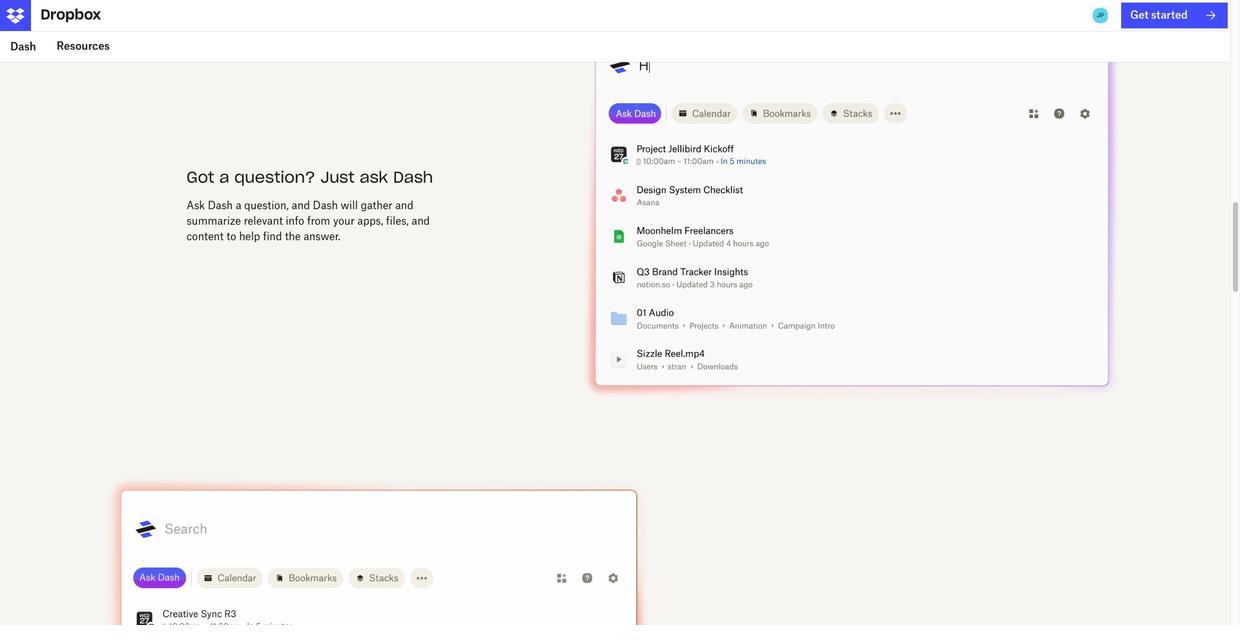 Task type: describe. For each thing, give the bounding box(es) containing it.
ask dash a question, and dash will gather and summarize relevant info from your apps, files, and content to help find the answer.
[[187, 199, 430, 243]]

and up info
[[292, 199, 310, 212]]

summarize
[[187, 214, 241, 227]]

info
[[286, 214, 304, 227]]

resources
[[57, 40, 110, 53]]

from
[[307, 214, 330, 227]]

got a question? just ask dash
[[187, 167, 433, 187]]

gather
[[361, 199, 393, 212]]

get started link
[[1122, 3, 1228, 28]]

got
[[187, 167, 214, 187]]

dash inside the dash link
[[10, 40, 36, 53]]

will
[[341, 199, 358, 212]]



Task type: vqa. For each thing, say whether or not it's contained in the screenshot.
View
no



Task type: locate. For each thing, give the bounding box(es) containing it.
0 vertical spatial a
[[219, 167, 229, 187]]

answer.
[[304, 230, 341, 243]]

dash link
[[0, 31, 46, 62]]

dash up summarize
[[208, 199, 233, 212]]

a inside ask dash a question, and dash will gather and summarize relevant info from your apps, files, and content to help find the answer.
[[236, 199, 242, 212]]

1 horizontal spatial a
[[236, 199, 242, 212]]

resources link
[[46, 31, 120, 62]]

a left question,
[[236, 199, 242, 212]]

1 horizontal spatial dash
[[208, 199, 233, 212]]

dash left resources link
[[10, 40, 36, 53]]

files,
[[386, 214, 409, 227]]

the
[[285, 230, 301, 243]]

started
[[1152, 9, 1188, 22]]

to
[[227, 230, 236, 243]]

help
[[239, 230, 260, 243]]

dash up from on the top of the page
[[313, 199, 338, 212]]

get
[[1131, 9, 1149, 22]]

find
[[263, 230, 282, 243]]

2 horizontal spatial dash
[[313, 199, 338, 212]]

jp button
[[1091, 5, 1111, 26]]

a
[[219, 167, 229, 187], [236, 199, 242, 212]]

jp
[[1097, 11, 1105, 19]]

0 horizontal spatial a
[[219, 167, 229, 187]]

just ask dash
[[320, 167, 433, 187]]

1 vertical spatial a
[[236, 199, 242, 212]]

apps,
[[358, 214, 384, 227]]

your
[[333, 214, 355, 227]]

a right got
[[219, 167, 229, 187]]

relevant
[[244, 214, 283, 227]]

0 horizontal spatial dash
[[10, 40, 36, 53]]

get started
[[1131, 9, 1188, 22]]

and
[[292, 199, 310, 212], [395, 199, 414, 212], [412, 214, 430, 227]]

and right files,
[[412, 214, 430, 227]]

question,
[[244, 199, 289, 212]]

question?
[[234, 167, 316, 187]]

dash
[[10, 40, 36, 53], [208, 199, 233, 212], [313, 199, 338, 212]]

ask
[[187, 199, 205, 212]]

content
[[187, 230, 224, 243]]

and up files,
[[395, 199, 414, 212]]



